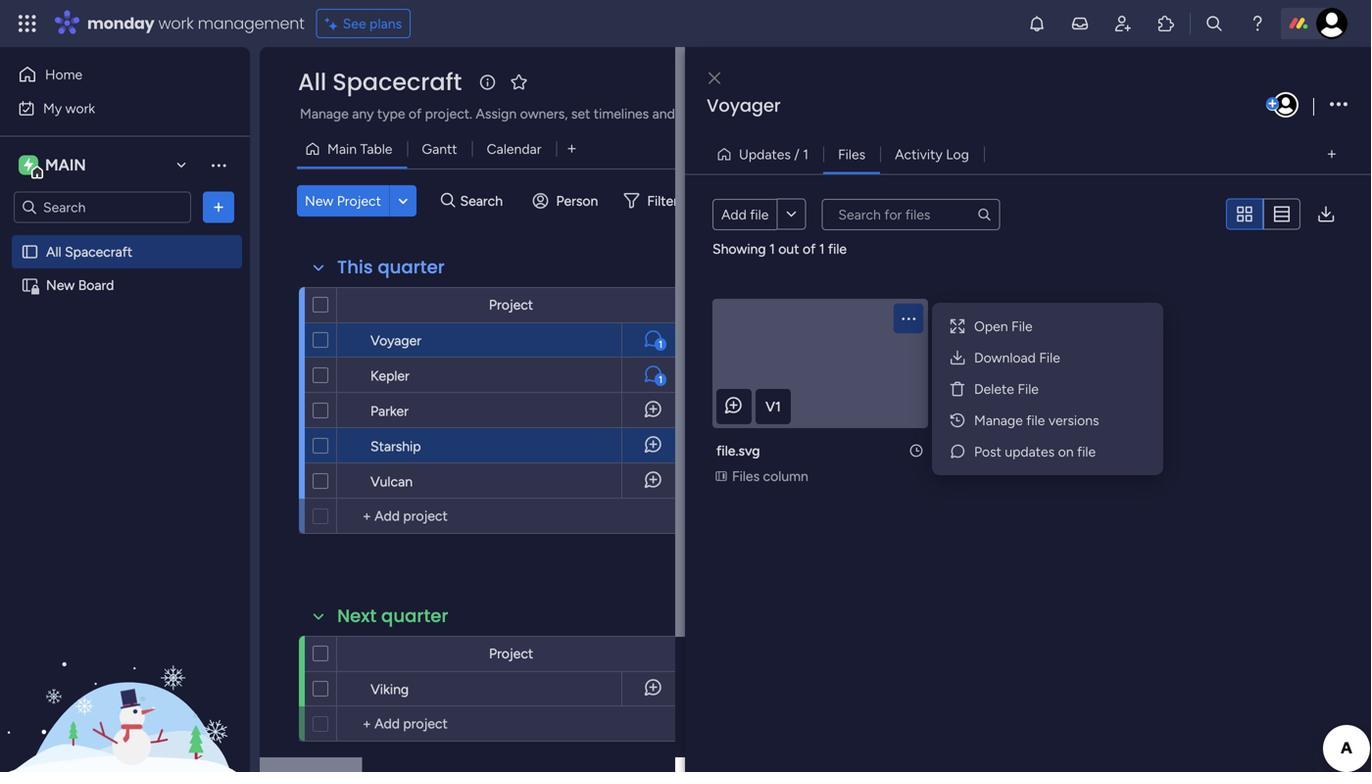 Task type: vqa. For each thing, say whether or not it's contained in the screenshot.
Search in workspace field at the top left of the page
yes



Task type: describe. For each thing, give the bounding box(es) containing it.
Next quarter field
[[332, 604, 453, 630]]

search image
[[977, 207, 993, 222]]

0 vertical spatial spacecraft
[[333, 66, 462, 99]]

see
[[343, 15, 366, 32]]

0 horizontal spatial spacecraft
[[65, 244, 133, 260]]

Search for files search field
[[822, 199, 1001, 230]]

main table
[[328, 141, 393, 157]]

notifications image
[[1028, 14, 1047, 33]]

1 button for kepler
[[622, 358, 685, 393]]

file.svg
[[717, 443, 761, 459]]

open file menu item
[[940, 311, 1156, 342]]

of for out
[[803, 241, 816, 257]]

files for files
[[838, 146, 866, 163]]

type
[[377, 105, 405, 122]]

post updates on file
[[975, 444, 1096, 460]]

main
[[328, 141, 357, 157]]

This quarter field
[[332, 255, 450, 280]]

help image
[[1248, 14, 1268, 33]]

inbox image
[[1071, 14, 1090, 33]]

my
[[43, 100, 62, 117]]

main
[[45, 156, 86, 175]]

activity
[[895, 146, 943, 163]]

calendar button
[[472, 133, 556, 165]]

1 button for voyager
[[622, 323, 685, 358]]

search everything image
[[1205, 14, 1225, 33]]

open file
[[975, 318, 1033, 335]]

and
[[653, 105, 675, 122]]

workspace options image
[[209, 155, 228, 175]]

lottie animation element
[[0, 575, 250, 773]]

new for new board
[[46, 277, 75, 294]]

main table button
[[297, 133, 407, 165]]

my work
[[43, 100, 95, 117]]

delete file
[[975, 381, 1039, 398]]

manage any type of project. assign owners, set timelines and keep track of where your project stands.
[[300, 105, 926, 122]]

log
[[947, 146, 970, 163]]

file right out
[[829, 241, 847, 257]]

new for new project
[[305, 193, 334, 209]]

project for next quarter
[[489, 646, 534, 662]]

0 horizontal spatial all
[[46, 244, 61, 260]]

file inside manage file versions menu item
[[1027, 412, 1046, 429]]

out
[[779, 241, 800, 257]]

manage for manage file versions
[[975, 412, 1024, 429]]

vulcan
[[371, 474, 413, 490]]

files for files column
[[732, 468, 760, 485]]

list box containing all spacecraft
[[0, 231, 250, 567]]

next quarter
[[337, 604, 448, 629]]

file for delete file
[[1018, 381, 1039, 398]]

close image
[[709, 71, 721, 86]]

file inside add file 'button'
[[750, 206, 769, 223]]

main button
[[14, 149, 195, 182]]

files column button
[[713, 466, 815, 487]]

where
[[762, 105, 801, 122]]

download file menu item
[[940, 342, 1156, 374]]

apps image
[[1157, 14, 1177, 33]]

stands.
[[883, 105, 926, 122]]

download image
[[1317, 204, 1337, 224]]

/
[[795, 146, 800, 163]]

quarter for next quarter
[[381, 604, 448, 629]]

voyager inside field
[[707, 93, 781, 118]]

+ Add project text field
[[347, 505, 500, 529]]

filter button
[[616, 185, 709, 217]]

see plans
[[343, 15, 402, 32]]

new board
[[46, 277, 114, 294]]

person
[[557, 193, 598, 209]]

calendar
[[487, 141, 542, 157]]

download
[[975, 350, 1036, 366]]

home
[[45, 66, 83, 83]]

1 inside updates / 1 button
[[803, 146, 809, 163]]

versions
[[1049, 412, 1100, 429]]

delete file menu item
[[940, 374, 1156, 405]]

manage file versions image
[[949, 412, 967, 429]]

show board description image
[[476, 73, 499, 92]]

file for download file
[[1040, 350, 1061, 366]]

work for monday
[[158, 12, 194, 34]]

0 vertical spatial all spacecraft
[[298, 66, 462, 99]]

add file
[[722, 206, 769, 223]]

table
[[360, 141, 393, 157]]

manage file versions
[[975, 412, 1100, 429]]

1 vertical spatial all spacecraft
[[46, 244, 133, 260]]

options image
[[209, 198, 228, 217]]

home button
[[12, 59, 211, 90]]

see plans button
[[316, 9, 411, 38]]

Voyager field
[[702, 93, 1263, 119]]

showing 1 out of 1 file
[[713, 241, 847, 257]]

set
[[572, 105, 591, 122]]

workspace selection element
[[19, 153, 89, 179]]

0 horizontal spatial voyager
[[371, 332, 422, 349]]

add file button
[[713, 199, 777, 230]]

project.
[[425, 105, 473, 122]]

project inside new project button
[[337, 193, 381, 209]]

v2 search image
[[441, 190, 456, 212]]

open file image
[[949, 318, 967, 335]]

showing
[[713, 241, 766, 257]]

file inside post updates on file menu item
[[1078, 444, 1096, 460]]

add
[[722, 206, 747, 223]]

noah lott image
[[1274, 92, 1299, 118]]

menu menu
[[940, 311, 1156, 468]]



Task type: locate. For each thing, give the bounding box(es) containing it.
1 vertical spatial spacecraft
[[65, 244, 133, 260]]

delete file image
[[949, 380, 967, 398]]

file for open file
[[1012, 318, 1033, 335]]

file actions image
[[900, 309, 918, 328]]

board
[[78, 277, 114, 294]]

None search field
[[822, 199, 1001, 230]]

0 vertical spatial voyager
[[707, 93, 781, 118]]

updates
[[1005, 444, 1055, 460]]

this
[[337, 255, 373, 280]]

all
[[298, 66, 327, 99], [46, 244, 61, 260]]

activity log button
[[881, 139, 984, 170]]

1 vertical spatial file
[[1040, 350, 1061, 366]]

viking
[[371, 681, 409, 698]]

quarter right the this
[[378, 255, 445, 280]]

all spacecraft
[[298, 66, 462, 99], [46, 244, 133, 260]]

v1
[[766, 399, 781, 415]]

0 horizontal spatial new
[[46, 277, 75, 294]]

file right open
[[1012, 318, 1033, 335]]

1 horizontal spatial all
[[298, 66, 327, 99]]

post updates on file image
[[949, 443, 967, 461]]

of for type
[[409, 105, 422, 122]]

spacecraft up type
[[333, 66, 462, 99]]

file up manage file versions
[[1018, 381, 1039, 398]]

timelines
[[594, 105, 649, 122]]

0 horizontal spatial files
[[732, 468, 760, 485]]

file
[[750, 206, 769, 223], [829, 241, 847, 257], [1027, 412, 1046, 429], [1078, 444, 1096, 460]]

1 workspace image from the left
[[19, 154, 38, 176]]

this quarter
[[337, 255, 445, 280]]

open
[[975, 318, 1009, 335]]

work for my
[[65, 100, 95, 117]]

1 vertical spatial voyager
[[371, 332, 422, 349]]

workspace image
[[19, 154, 38, 176], [24, 154, 33, 176]]

files column
[[732, 468, 809, 485]]

spacecraft
[[333, 66, 462, 99], [65, 244, 133, 260]]

All Spacecraft field
[[293, 66, 467, 99]]

files button
[[824, 139, 881, 170]]

spacecraft up the board in the left of the page
[[65, 244, 133, 260]]

angle down image
[[399, 194, 408, 208]]

gallery layout group
[[1227, 199, 1301, 230]]

quarter inside field
[[378, 255, 445, 280]]

manage down delete
[[975, 412, 1024, 429]]

1 horizontal spatial new
[[305, 193, 334, 209]]

public board image
[[21, 243, 39, 261]]

1 vertical spatial quarter
[[381, 604, 448, 629]]

my work button
[[12, 93, 211, 124]]

all right public board image
[[46, 244, 61, 260]]

1 vertical spatial manage
[[975, 412, 1024, 429]]

1 horizontal spatial voyager
[[707, 93, 781, 118]]

plans
[[370, 15, 402, 32]]

1
[[803, 146, 809, 163], [770, 241, 775, 257], [819, 241, 825, 257], [659, 339, 663, 351], [659, 374, 663, 386]]

work right "my" on the left
[[65, 100, 95, 117]]

kepler
[[371, 368, 410, 384]]

new project
[[305, 193, 381, 209]]

0 horizontal spatial work
[[65, 100, 95, 117]]

files down project
[[838, 146, 866, 163]]

next
[[337, 604, 377, 629]]

2 vertical spatial file
[[1018, 381, 1039, 398]]

0 vertical spatial new
[[305, 193, 334, 209]]

project
[[835, 105, 879, 122]]

new project button
[[297, 185, 389, 217]]

new inside button
[[305, 193, 334, 209]]

1 horizontal spatial work
[[158, 12, 194, 34]]

of right type
[[409, 105, 422, 122]]

1 vertical spatial project
[[489, 297, 534, 313]]

0 vertical spatial files
[[838, 146, 866, 163]]

files down file.svg
[[732, 468, 760, 485]]

1 vertical spatial new
[[46, 277, 75, 294]]

private board image
[[21, 276, 39, 295]]

manage inside menu item
[[975, 412, 1024, 429]]

manage any type of project. assign owners, set timelines and keep track of where your project stands. button
[[297, 102, 956, 126]]

voyager up 'kepler' at the top left of page
[[371, 332, 422, 349]]

file right add
[[750, 206, 769, 223]]

list box
[[0, 231, 250, 567]]

quarter for this quarter
[[378, 255, 445, 280]]

manage
[[300, 105, 349, 122], [975, 412, 1024, 429]]

work
[[158, 12, 194, 34], [65, 100, 95, 117]]

1 horizontal spatial manage
[[975, 412, 1024, 429]]

quarter inside field
[[381, 604, 448, 629]]

Search in workspace field
[[41, 196, 164, 219]]

activity log
[[895, 146, 970, 163]]

dapulse addbtn image
[[1267, 98, 1280, 111]]

1 vertical spatial files
[[732, 468, 760, 485]]

updates
[[739, 146, 791, 163]]

2 vertical spatial project
[[489, 646, 534, 662]]

0 vertical spatial project
[[337, 193, 381, 209]]

add view image
[[1329, 147, 1337, 162]]

updates / 1
[[739, 146, 809, 163]]

voyager down close icon
[[707, 93, 781, 118]]

invite members image
[[1114, 14, 1134, 33]]

new right private board icon on the top left of the page
[[46, 277, 75, 294]]

voyager
[[707, 93, 781, 118], [371, 332, 422, 349]]

0 vertical spatial all
[[298, 66, 327, 99]]

+ Add project text field
[[347, 713, 500, 736]]

work inside button
[[65, 100, 95, 117]]

file
[[1012, 318, 1033, 335], [1040, 350, 1061, 366], [1018, 381, 1039, 398]]

Search field
[[456, 187, 514, 215]]

project for this quarter
[[489, 297, 534, 313]]

download file
[[975, 350, 1061, 366]]

any
[[352, 105, 374, 122]]

2 1 button from the top
[[622, 358, 685, 393]]

keep
[[679, 105, 708, 122]]

parker
[[371, 403, 409, 420]]

manage inside button
[[300, 105, 349, 122]]

files
[[838, 146, 866, 163], [732, 468, 760, 485]]

1 horizontal spatial all spacecraft
[[298, 66, 462, 99]]

monday work management
[[87, 12, 305, 34]]

1 vertical spatial all
[[46, 244, 61, 260]]

work right monday
[[158, 12, 194, 34]]

download file image
[[949, 349, 967, 367]]

person button
[[525, 185, 610, 217]]

owners,
[[520, 105, 568, 122]]

project
[[337, 193, 381, 209], [489, 297, 534, 313], [489, 646, 534, 662]]

1 horizontal spatial of
[[746, 105, 759, 122]]

post
[[975, 444, 1002, 460]]

your
[[804, 105, 831, 122]]

lottie animation image
[[0, 575, 250, 773]]

post updates on file menu item
[[940, 436, 1156, 468]]

add view image
[[568, 142, 576, 156]]

starship
[[371, 438, 421, 455]]

file up post updates on file
[[1027, 412, 1046, 429]]

0 horizontal spatial of
[[409, 105, 422, 122]]

1 1 button from the top
[[622, 323, 685, 358]]

1 vertical spatial work
[[65, 100, 95, 117]]

assign
[[476, 105, 517, 122]]

updates / 1 button
[[709, 139, 824, 170]]

filter
[[648, 193, 678, 209]]

of right out
[[803, 241, 816, 257]]

0 horizontal spatial manage
[[300, 105, 349, 122]]

manage left any
[[300, 105, 349, 122]]

0 vertical spatial file
[[1012, 318, 1033, 335]]

delete
[[975, 381, 1015, 398]]

quarter right next
[[381, 604, 448, 629]]

gantt
[[422, 141, 458, 157]]

2 workspace image from the left
[[24, 154, 33, 176]]

file down open file menu item
[[1040, 350, 1061, 366]]

track
[[712, 105, 743, 122]]

manage file versions menu item
[[940, 405, 1156, 436]]

quarter
[[378, 255, 445, 280], [381, 604, 448, 629]]

0 vertical spatial quarter
[[378, 255, 445, 280]]

new
[[305, 193, 334, 209], [46, 277, 75, 294]]

2 horizontal spatial of
[[803, 241, 816, 257]]

of
[[409, 105, 422, 122], [746, 105, 759, 122], [803, 241, 816, 257]]

management
[[198, 12, 305, 34]]

select product image
[[18, 14, 37, 33]]

new down main on the top left of the page
[[305, 193, 334, 209]]

0 horizontal spatial all spacecraft
[[46, 244, 133, 260]]

file right on
[[1078, 444, 1096, 460]]

gantt button
[[407, 133, 472, 165]]

all up main table button
[[298, 66, 327, 99]]

of right track
[[746, 105, 759, 122]]

1 button
[[622, 323, 685, 358], [622, 358, 685, 393]]

0 vertical spatial manage
[[300, 105, 349, 122]]

column
[[763, 468, 809, 485]]

1 horizontal spatial spacecraft
[[333, 66, 462, 99]]

noah lott image
[[1317, 8, 1348, 39]]

option
[[0, 234, 250, 238]]

on
[[1059, 444, 1074, 460]]

monday
[[87, 12, 155, 34]]

options image
[[1331, 92, 1348, 118]]

0 vertical spatial work
[[158, 12, 194, 34]]

manage for manage any type of project. assign owners, set timelines and keep track of where your project stands.
[[300, 105, 349, 122]]

1 horizontal spatial files
[[838, 146, 866, 163]]

add to favorites image
[[509, 72, 529, 92]]

all spacecraft up the board in the left of the page
[[46, 244, 133, 260]]

all spacecraft up type
[[298, 66, 462, 99]]



